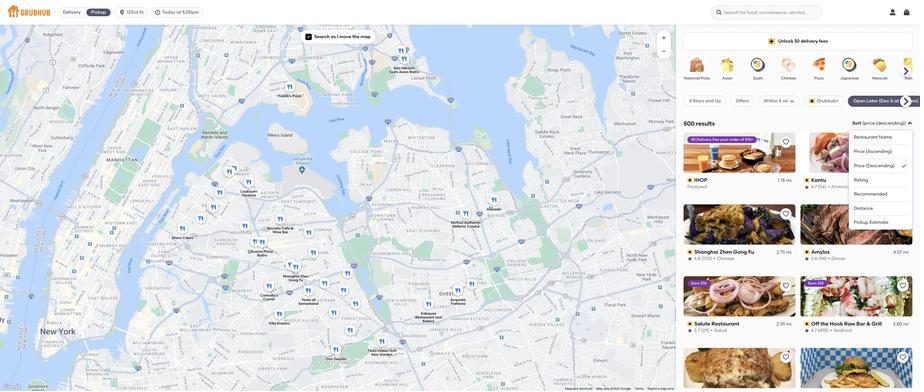 Task type: vqa. For each thing, say whether or not it's contained in the screenshot.
THE MINUS ICON
yes



Task type: locate. For each thing, give the bounding box(es) containing it.
fu
[[749, 249, 755, 255], [299, 278, 303, 282]]

plus icon image
[[661, 35, 668, 41]]

1 horizontal spatial shanghai zhen gong fu
[[695, 249, 755, 255]]

500
[[684, 120, 695, 127]]

0 vertical spatial price
[[855, 149, 865, 154]]

mi
[[783, 98, 789, 104], [787, 178, 792, 183], [787, 250, 792, 255], [904, 250, 909, 255], [787, 321, 792, 327], [904, 321, 909, 327]]

earn $10 down 3.8 at the bottom
[[809, 281, 824, 285]]

asian inside ikko hibachi sushi asian bistro
[[399, 70, 409, 74]]

mi right 4.07
[[904, 250, 909, 255]]

shanghai zhen gong fu down ocean bay seafood restaurant image
[[283, 274, 309, 282]]

& right raw
[[867, 321, 871, 327]]

0 vertical spatial 4.7
[[812, 184, 817, 190]]

1 $10 from the left
[[701, 281, 707, 285]]

bocaito
[[267, 226, 281, 230]]

shanghai up the (1113)
[[695, 249, 719, 255]]

save this restaurant image
[[783, 138, 790, 146], [900, 210, 907, 218], [900, 282, 907, 290]]

loukoumi taverna image
[[242, 176, 255, 190]]

zhen up • chinese
[[720, 249, 732, 255]]

2 subscription pass image from the top
[[805, 322, 811, 326]]

offers
[[736, 98, 750, 104]]

0 horizontal spatial asian
[[399, 70, 409, 74]]

1 horizontal spatial shanghai
[[695, 249, 719, 255]]

1 vertical spatial grill
[[389, 349, 396, 353]]

0 vertical spatial zhen
[[720, 249, 732, 255]]

1 horizontal spatial pizza
[[815, 76, 824, 80]]

fu inside "map" 'region'
[[299, 278, 303, 282]]

seafood
[[834, 328, 852, 333]]

asian down ikko hibachi sushi asian bistro image
[[399, 70, 409, 74]]

map right a
[[661, 387, 667, 391]]

bakery
[[423, 319, 435, 324]]

0 vertical spatial gong
[[734, 249, 748, 255]]

0 horizontal spatial shanghai
[[283, 274, 299, 279]]

shanghai zhen gong fu up • chinese
[[695, 249, 755, 255]]

1 vertical spatial gong
[[289, 278, 298, 282]]

1 vertical spatial restaurant
[[415, 316, 434, 320]]

0 vertical spatial delivery
[[63, 10, 81, 15]]

1 vertical spatial sushi
[[754, 76, 763, 80]]

(29)
[[702, 328, 710, 333]]

grill
[[872, 321, 882, 327], [389, 349, 396, 353]]

2 price from the top
[[855, 163, 865, 168]]

0 vertical spatial bar
[[282, 230, 288, 234]]

delivery
[[63, 10, 81, 15], [697, 137, 712, 142]]

price inside option
[[855, 163, 865, 168]]

and for bakery
[[435, 316, 442, 320]]

pickup inside field
[[855, 220, 869, 225]]

and
[[706, 98, 714, 104], [435, 316, 442, 320]]

1 horizontal spatial bistro
[[410, 70, 419, 74]]

svg image inside '123rd st' button
[[119, 9, 125, 16]]

map
[[361, 34, 371, 39], [661, 387, 667, 391]]

mi right 1.78 on the right
[[787, 178, 792, 183]]

• right (54)
[[828, 184, 830, 190]]

earn down 4.8
[[692, 281, 700, 285]]

1 vertical spatial subscription pass image
[[805, 322, 811, 326]]

loukoumi taverna
[[241, 190, 257, 197]]

price (descending) option
[[855, 159, 908, 173]]

subscription pass image for ihop
[[688, 178, 693, 183]]

subscription pass image inside the kantu link
[[805, 178, 811, 183]]

0 horizontal spatial gong
[[289, 278, 298, 282]]

and left up
[[706, 98, 714, 104]]

sushi down sushi image
[[754, 76, 763, 80]]

the up (498)
[[821, 321, 829, 327]]

grubhub plus flag logo image for unlock $0 delivery fees
[[769, 38, 776, 44]]

kantu
[[812, 177, 827, 183]]

distance
[[855, 206, 874, 211]]

italian image
[[900, 58, 921, 72]]

asian image
[[717, 58, 739, 72]]

taste of samarkand image
[[302, 284, 315, 298]]

earn $10 for salute
[[692, 281, 707, 285]]

subscription pass image
[[805, 250, 811, 254], [805, 322, 811, 326]]

i
[[337, 34, 339, 39]]

1 vertical spatial chinese
[[717, 256, 735, 261]]

1 vertical spatial pizza
[[292, 94, 301, 98]]

0 vertical spatial restaurant
[[855, 135, 878, 140]]

0 horizontal spatial delivery
[[63, 10, 81, 15]]

1.78 mi
[[778, 178, 792, 183]]

open later (dec 5 at 5:00pm)
[[854, 98, 919, 104]]

0 vertical spatial shanghai zhen gong fu
[[695, 249, 755, 255]]

• right the (1113)
[[714, 256, 716, 261]]

restaurant for kabayan restaurant and bakery villa erasmo
[[415, 316, 434, 320]]

1 vertical spatial of
[[312, 298, 315, 302]]

2 vertical spatial restaurant
[[712, 321, 740, 327]]

1 horizontal spatial at
[[895, 98, 899, 104]]

pickup estimate
[[855, 220, 889, 225]]

0 horizontal spatial shanghai zhen gong fu
[[283, 274, 309, 282]]

shanghai
[[695, 249, 719, 255], [283, 274, 299, 279]]

1 vertical spatial bar
[[857, 321, 866, 327]]

grill inside tikka indian grill kew garden don tequila
[[389, 349, 396, 353]]

off the hook raw bar & grill image
[[214, 186, 226, 200]]

price for price (descending)
[[855, 163, 865, 168]]

the right move
[[353, 34, 360, 39]]

5 right (dec
[[891, 98, 894, 104]]

0 horizontal spatial earn
[[692, 281, 700, 285]]

manor oktoberfest image
[[328, 307, 340, 321]]

0 horizontal spatial fu
[[299, 278, 303, 282]]

bistro inside kusina pinoy bistro
[[257, 254, 267, 258]]

0 vertical spatial at
[[177, 10, 181, 15]]

1 horizontal spatial of
[[741, 137, 745, 142]]

0 horizontal spatial grill
[[389, 349, 396, 353]]

0 vertical spatial &
[[291, 226, 294, 230]]

raw
[[845, 321, 856, 327]]

shanghai down ocean bay seafood restaurant image
[[283, 274, 299, 279]]

chinese down chinese image
[[781, 76, 797, 80]]

1 horizontal spatial pickup
[[855, 220, 869, 225]]

star icon image for zhen
[[688, 256, 693, 262]]

• dinner
[[829, 256, 846, 261]]

1 subscription pass image from the top
[[805, 250, 811, 254]]

0 vertical spatial sushi
[[389, 70, 398, 74]]

kusina pinoy bistro image
[[256, 236, 269, 250]]

up
[[715, 98, 722, 104]]

1 vertical spatial shanghai zhen gong fu
[[283, 274, 309, 282]]

2 5 from the left
[[891, 98, 894, 104]]

1 horizontal spatial chinese
[[781, 76, 797, 80]]

0 vertical spatial pickup
[[91, 10, 106, 15]]

1 vertical spatial shanghai
[[283, 274, 299, 279]]

4.7
[[812, 184, 817, 190], [812, 328, 817, 333]]

0 vertical spatial grubhub plus flag logo image
[[769, 38, 776, 44]]

fees
[[819, 38, 829, 44]]

keyboard shortcuts button
[[565, 387, 593, 391]]

•
[[828, 184, 830, 190], [714, 256, 716, 261], [829, 256, 831, 261], [711, 328, 713, 333], [831, 328, 833, 333]]

of left $15+
[[741, 137, 745, 142]]

1 vertical spatial save this restaurant image
[[900, 210, 907, 218]]

of right taste
[[312, 298, 315, 302]]

within 5 mi
[[764, 98, 789, 104]]

1 horizontal spatial and
[[706, 98, 714, 104]]

None field
[[849, 120, 913, 230]]

restaurant down (
[[855, 135, 878, 140]]

• for the
[[831, 328, 833, 333]]

1 4.7 from the top
[[812, 184, 817, 190]]

1 vertical spatial and
[[435, 316, 442, 320]]

asian down the asian image
[[723, 76, 733, 80]]

0 vertical spatial the
[[353, 34, 360, 39]]

subscription pass image for salute restaurant
[[688, 322, 693, 326]]

0 horizontal spatial &
[[291, 226, 294, 230]]

0 vertical spatial $0
[[795, 38, 800, 44]]

restaurant
[[855, 135, 878, 140], [415, 316, 434, 320], [712, 321, 740, 327]]

1 horizontal spatial grill
[[872, 321, 882, 327]]

delivery left pickup button
[[63, 10, 81, 15]]

price left (ascending)
[[855, 149, 865, 154]]

1 vertical spatial fu
[[299, 278, 303, 282]]

1 vertical spatial price
[[855, 163, 865, 168]]

1 earn from the left
[[692, 281, 700, 285]]

0 horizontal spatial grubhub plus flag logo image
[[769, 38, 776, 44]]

$0 right unlock
[[795, 38, 800, 44]]

gong down the shanghai zhen gong fu image
[[289, 278, 298, 282]]

pizza right fratilli's
[[292, 94, 301, 98]]

4.8 (1113)
[[695, 256, 712, 261]]

terms link
[[635, 387, 644, 391]]

check icon image
[[902, 163, 908, 169]]

bistro down ikko hibachi sushi asian bistro image
[[410, 70, 419, 74]]

delivery left fee
[[697, 137, 712, 142]]

grubhub plus flag logo image left unlock
[[769, 38, 776, 44]]

0 vertical spatial bistro
[[410, 70, 419, 74]]

at right today
[[177, 10, 181, 15]]

star icon image left 3.7
[[688, 328, 693, 333]]

4.8
[[695, 256, 701, 261]]

amylos
[[812, 249, 830, 255]]

0 vertical spatial and
[[706, 98, 714, 104]]

subscription pass image for off the hook raw bar & grill
[[805, 322, 811, 326]]

$10 down the 4.8 (1113)
[[701, 281, 707, 285]]

earn $10 down 4.8
[[692, 281, 707, 285]]

restaurant inside kabayan restaurant and bakery villa erasmo
[[415, 316, 434, 320]]

0 horizontal spatial at
[[177, 10, 181, 15]]

$0
[[795, 38, 800, 44], [692, 137, 696, 142]]

1 horizontal spatial $10
[[818, 281, 824, 285]]

1 horizontal spatial delivery
[[697, 137, 712, 142]]

sushi left hibachi
[[389, 70, 398, 74]]

restaurant up salad
[[712, 321, 740, 327]]

mi right 3.80
[[904, 321, 909, 327]]

manor oktoberfest logo image
[[801, 348, 913, 388]]

0 horizontal spatial and
[[435, 316, 442, 320]]

price for price (ascending)
[[855, 149, 865, 154]]

chinese right the (1113)
[[717, 256, 735, 261]]

error
[[668, 387, 675, 391]]

• salad
[[711, 328, 727, 333]]

connolly's corner image
[[263, 280, 276, 294]]

2 earn from the left
[[809, 281, 817, 285]]

search
[[315, 34, 330, 39]]

1 vertical spatial at
[[895, 98, 899, 104]]

2 vertical spatial save this restaurant image
[[900, 282, 907, 290]]

0 horizontal spatial of
[[312, 298, 315, 302]]

and inside kabayan restaurant and bakery villa erasmo
[[435, 316, 442, 320]]

0 horizontal spatial pickup
[[91, 10, 106, 15]]

3.8
[[812, 256, 818, 261]]

1 horizontal spatial 5
[[891, 98, 894, 104]]

1 earn $10 from the left
[[692, 281, 707, 285]]

0 horizontal spatial the
[[353, 34, 360, 39]]

gong up • chinese
[[734, 249, 748, 255]]

1 horizontal spatial bar
[[857, 321, 866, 327]]

1 horizontal spatial fu
[[749, 249, 755, 255]]

©2023
[[611, 387, 621, 391]]

star icon image
[[805, 185, 810, 190], [688, 256, 693, 262], [805, 256, 810, 262], [688, 328, 693, 333], [805, 328, 810, 333]]

mi right 2.39
[[787, 321, 792, 327]]

& inside mythos authentic hellenic cuisine bocaito cafe & wine bar shero cakes
[[291, 226, 294, 230]]

of
[[741, 137, 745, 142], [312, 298, 315, 302]]

restaurant down kabayan restaurant and bakery icon
[[415, 316, 434, 320]]

5 right within
[[779, 98, 782, 104]]

grill right "indian"
[[389, 349, 396, 353]]

1 vertical spatial the
[[821, 321, 829, 327]]

pizza inside "map" 'region'
[[292, 94, 301, 98]]

(dec
[[880, 98, 890, 104]]

kantu image
[[344, 324, 357, 338]]

1 vertical spatial grubhub plus flag logo image
[[810, 99, 816, 104]]

a
[[658, 387, 660, 391]]

1 horizontal spatial earn
[[809, 281, 817, 285]]

bistro down kusina pinoy bistro icon
[[257, 254, 267, 258]]

pickup down distance
[[855, 220, 869, 225]]

1 vertical spatial map
[[661, 387, 667, 391]]

tikka indian grill kew garden image
[[376, 335, 388, 349]]

connolly's corner
[[260, 294, 278, 301]]

2 4.7 from the top
[[812, 328, 817, 333]]

save this restaurant image
[[900, 138, 907, 146], [783, 210, 790, 218], [783, 282, 790, 290], [783, 354, 790, 361], [900, 354, 907, 361]]

authentic
[[464, 221, 481, 225]]

moca asian bistro image
[[349, 298, 362, 312]]

ihop
[[695, 177, 708, 183]]

psari seafood restaurant image
[[194, 212, 207, 226]]

sort ( price (descending) )
[[853, 121, 907, 126]]

4 stars and up
[[689, 98, 722, 104]]

0 horizontal spatial sushi
[[389, 70, 398, 74]]

0 horizontal spatial restaurant
[[415, 316, 434, 320]]

don tequila image
[[330, 343, 342, 357]]

(498)
[[819, 328, 829, 333]]

mamajuana cafe of woodside image
[[239, 220, 251, 234]]

mexican image
[[869, 58, 892, 72]]

mi for ihop
[[787, 178, 792, 183]]

ihop logo image
[[684, 133, 796, 173]]

4.7 for 4.7 (498)
[[812, 328, 817, 333]]

mi right within
[[783, 98, 789, 104]]

0 horizontal spatial pizza
[[292, 94, 301, 98]]

• right the (29)
[[711, 328, 713, 333]]

1 vertical spatial 4.7
[[812, 328, 817, 333]]

map right move
[[361, 34, 371, 39]]

google
[[621, 387, 631, 391]]

earn down 3.8 at the bottom
[[809, 281, 817, 285]]

wine
[[273, 230, 281, 234]]

bar
[[282, 230, 288, 234], [857, 321, 866, 327]]

1 horizontal spatial grubhub plus flag logo image
[[810, 99, 816, 104]]

pickup right delivery button on the left of page
[[91, 10, 106, 15]]

mythos authentic hellenic cuisine logo image
[[684, 348, 796, 388]]

(54)
[[819, 184, 827, 190]]

zhen up taste of samarkand image at the left bottom of page
[[300, 274, 309, 279]]

)
[[905, 121, 907, 126]]

subscription pass image for amylos
[[805, 250, 811, 254]]

1 vertical spatial pickup
[[855, 220, 869, 225]]

sushi image
[[747, 58, 770, 72]]

(descending)
[[877, 121, 905, 126]]

0 horizontal spatial earn $10
[[692, 281, 707, 285]]

grubhub plus flag logo image
[[769, 38, 776, 44], [810, 99, 816, 104]]

svg image
[[119, 9, 125, 16], [716, 9, 723, 16], [307, 35, 311, 39], [908, 121, 913, 126]]

fu up taste of samarkand image at the left bottom of page
[[299, 278, 303, 282]]

mi for off the hook raw bar & grill
[[904, 321, 909, 327]]

• right (498)
[[831, 328, 833, 333]]

subscription pass image
[[688, 178, 693, 183], [805, 178, 811, 183], [688, 250, 693, 254], [688, 322, 693, 326]]

2 $10 from the left
[[818, 281, 824, 285]]

save this restaurant image for mythos authentic hellenic cuisine logo
[[783, 354, 790, 361]]

0 horizontal spatial bar
[[282, 230, 288, 234]]

earn for off the hook raw bar & grill
[[809, 281, 817, 285]]

grill left 3.80
[[872, 321, 882, 327]]

subscription pass image left amylos
[[805, 250, 811, 254]]

zhen inside shanghai zhen gong fu
[[300, 274, 309, 279]]

shanghai zhen gong fu image
[[290, 261, 302, 275]]

and right bakery
[[435, 316, 442, 320]]

fu left "2.75"
[[749, 249, 755, 255]]

bar right raw
[[857, 321, 866, 327]]

1 vertical spatial &
[[867, 321, 871, 327]]

villa
[[269, 322, 276, 326]]

pickup inside pickup button
[[91, 10, 106, 15]]

price up rating
[[855, 163, 865, 168]]

pinoy
[[264, 250, 273, 254]]

at right (dec
[[895, 98, 899, 104]]

mi right "2.75"
[[787, 250, 792, 255]]

subscription pass image left off
[[805, 322, 811, 326]]

2 earn $10 from the left
[[809, 281, 824, 285]]

earn for salute restaurant
[[692, 281, 700, 285]]

& right cafe
[[291, 226, 294, 230]]

japanese image
[[839, 58, 861, 72]]

star icon image left 4.7 (498)
[[805, 328, 810, 333]]

0 horizontal spatial zhen
[[300, 274, 309, 279]]

$10 down 3.8 (94)
[[818, 281, 824, 285]]

svg image
[[889, 9, 897, 16], [903, 9, 911, 16], [155, 9, 161, 16], [790, 99, 795, 104]]

as
[[331, 34, 336, 39]]

masaaki image
[[488, 194, 501, 208]]

$0 down 500 on the top of page
[[692, 137, 696, 142]]

0 horizontal spatial bistro
[[257, 254, 267, 258]]

hellenic
[[452, 225, 466, 229]]

list box containing restaurant name
[[855, 130, 908, 230]]

don
[[326, 357, 333, 361]]

pizza down pizza image on the right top of page
[[815, 76, 824, 80]]

0 vertical spatial map
[[361, 34, 371, 39]]

save this restaurant image for off the hook raw bar & grill
[[900, 282, 907, 290]]

0 horizontal spatial chinese
[[717, 256, 735, 261]]

4.7 left (54)
[[812, 184, 817, 190]]

0 vertical spatial fu
[[749, 249, 755, 255]]

star icon image left 4.8
[[688, 256, 693, 262]]

mythos authentic hellenic cuisine bocaito cafe & wine bar shero cakes
[[172, 221, 481, 240]]

data
[[604, 387, 610, 391]]

0 vertical spatial save this restaurant image
[[783, 138, 790, 146]]

1 vertical spatial zhen
[[300, 274, 309, 279]]

1 horizontal spatial the
[[821, 321, 829, 327]]

none field containing sort
[[849, 120, 913, 230]]

4.7 down off
[[812, 328, 817, 333]]

list box
[[855, 130, 908, 230]]

ihop image
[[303, 226, 315, 240]]

shanghai zhen gong fu
[[695, 249, 755, 255], [283, 274, 309, 282]]

0 vertical spatial pizza
[[815, 76, 824, 80]]

grubhub plus flag logo image left grubhub+
[[810, 99, 816, 104]]

gong
[[734, 249, 748, 255], [289, 278, 298, 282]]

1 price from the top
[[855, 149, 865, 154]]

1 horizontal spatial asian
[[723, 76, 733, 80]]

bar right wine
[[282, 230, 288, 234]]

move
[[340, 34, 352, 39]]

0 vertical spatial chinese
[[781, 76, 797, 80]]



Task type: describe. For each thing, give the bounding box(es) containing it.
off the hook raw bar & grill logo image
[[801, 276, 913, 317]]

$10 for off
[[818, 281, 824, 285]]

mi for shanghai zhen gong fu
[[787, 250, 792, 255]]

(
[[863, 121, 865, 126]]

cuisine
[[467, 225, 480, 229]]

salute restaurant image
[[341, 267, 354, 281]]

delivery
[[801, 38, 818, 44]]

star icon image left 3.8 at the bottom
[[805, 256, 810, 262]]

earn $10 for off
[[809, 281, 824, 285]]

sripraphai thai restaurant image
[[249, 235, 262, 249]]

gong inside "map" 'region'
[[289, 278, 298, 282]]

salad
[[715, 328, 727, 333]]

at inside today at 5:00pm button
[[177, 10, 181, 15]]

samarkand
[[298, 302, 318, 306]]

$0 delivery fee your order of $15+
[[692, 137, 753, 142]]

mythos authentic hellenic cuisine image
[[460, 207, 472, 221]]

taste of samarkand
[[298, 298, 318, 306]]

save this restaurant image for kantu  logo in the top of the page
[[900, 138, 907, 146]]

fratilli's pizza image
[[284, 80, 296, 94]]

mi for salute restaurant
[[787, 321, 792, 327]]

ikko hibachi sushi asian bistro image
[[398, 52, 411, 66]]

villa erasmo image
[[273, 308, 286, 322]]

map region
[[0, 3, 713, 391]]

acquista
[[450, 298, 466, 302]]

corner
[[263, 297, 275, 301]]

0 vertical spatial of
[[741, 137, 745, 142]]

3.8 (94)
[[812, 256, 827, 261]]

salute restaurant
[[695, 321, 740, 327]]

save this restaurant image for ihop
[[783, 138, 790, 146]]

acquista trattoria
[[450, 298, 466, 306]]

pickup for pickup
[[91, 10, 106, 15]]

mi for amylos
[[904, 250, 909, 255]]

masaaki
[[487, 207, 502, 211]]

terms
[[635, 387, 644, 391]]

1 horizontal spatial map
[[661, 387, 667, 391]]

bocaito cafe & wine bar image
[[274, 213, 287, 227]]

3.7
[[695, 328, 700, 333]]

tequila
[[334, 357, 346, 361]]

sushi inside ikko hibachi sushi asian bistro
[[389, 70, 398, 74]]

price (ascending)
[[855, 149, 893, 154]]

save this restaurant image for "manor oktoberfest logo"
[[900, 354, 907, 361]]

taste
[[302, 298, 311, 302]]

picks
[[701, 76, 711, 80]]

ruta oaxaca mexican cuisine image
[[207, 201, 220, 215]]

subscription pass image for kantu
[[805, 178, 811, 183]]

shanghai zhen gong fu inside "map" 'region'
[[283, 274, 309, 282]]

sizzle falafel bar & shawarma image
[[466, 278, 478, 292]]

report a map error
[[648, 387, 675, 391]]

• american
[[828, 184, 853, 190]]

0 vertical spatial grill
[[872, 321, 882, 327]]

2.75 mi
[[777, 250, 792, 255]]

5:00pm
[[182, 10, 199, 15]]

1.78
[[778, 178, 786, 183]]

• for restaurant
[[711, 328, 713, 333]]

today at 5:00pm button
[[150, 7, 206, 17]]

bar inside mythos authentic hellenic cuisine bocaito cafe & wine bar shero cakes
[[282, 230, 288, 234]]

(1113)
[[702, 256, 712, 261]]

amylos logo image
[[801, 204, 913, 245]]

• right (94)
[[829, 256, 831, 261]]

trattoria
[[451, 302, 466, 306]]

pizza image
[[808, 58, 831, 72]]

kusina pinoy bistro
[[251, 250, 273, 258]]

pickup for pickup estimate
[[855, 220, 869, 225]]

within
[[764, 98, 778, 104]]

mexican
[[873, 76, 888, 80]]

2.39
[[777, 321, 786, 327]]

chez olivia image
[[223, 166, 236, 180]]

svg image inside field
[[908, 121, 913, 126]]

featured
[[688, 184, 707, 190]]

500 results
[[684, 120, 715, 127]]

Search for food, convenience, alcohol... search field
[[711, 5, 823, 19]]

hook
[[830, 321, 844, 327]]

loukoumi
[[241, 190, 257, 194]]

list box inside field
[[855, 130, 908, 230]]

star icon image for restaurant
[[688, 328, 693, 333]]

4.07 mi
[[894, 250, 909, 255]]

italian
[[905, 76, 917, 80]]

uncle jack's steakhouse image
[[485, 192, 498, 206]]

3.80
[[894, 321, 903, 327]]

$10 for salute
[[701, 281, 707, 285]]

kantu link
[[805, 177, 909, 184]]

0 horizontal spatial $0
[[692, 137, 696, 142]]

national picks
[[684, 76, 711, 80]]

google image
[[2, 383, 23, 391]]

$15+
[[745, 137, 753, 142]]

name
[[879, 135, 893, 140]]

0 horizontal spatial map
[[361, 34, 371, 39]]

stix kosher restaurant image
[[337, 284, 350, 298]]

1 horizontal spatial sushi
[[754, 76, 763, 80]]

national picks image
[[686, 58, 709, 72]]

shero cakes image
[[176, 222, 189, 236]]

telly's taverna image
[[221, 165, 234, 179]]

trattoria l'incontro image
[[228, 162, 241, 176]]

report
[[648, 387, 657, 391]]

keyboard
[[565, 387, 579, 391]]

of inside taste of samarkand
[[312, 298, 315, 302]]

pickup button
[[85, 7, 112, 17]]

salute restaurant logo image
[[684, 276, 796, 317]]

• for zhen
[[714, 256, 716, 261]]

off
[[812, 321, 820, 327]]

123rd st
[[127, 10, 144, 15]]

american
[[832, 184, 853, 190]]

123rd
[[127, 10, 138, 15]]

1 horizontal spatial zhen
[[720, 249, 732, 255]]

3.7 (29)
[[695, 328, 710, 333]]

el gauchito image
[[307, 246, 320, 260]]

acquista trattoria image
[[452, 284, 464, 298]]

travesias restaurant image
[[395, 45, 408, 59]]

0 vertical spatial shanghai
[[695, 249, 719, 255]]

star icon image left 4.7 (54)
[[805, 185, 810, 190]]

shanghai inside "map" 'region'
[[283, 274, 299, 279]]

1 vertical spatial delivery
[[697, 137, 712, 142]]

grubhub plus flag logo image for grubhub+
[[810, 99, 816, 104]]

cafe
[[282, 226, 290, 230]]

delivery inside button
[[63, 10, 81, 15]]

main navigation navigation
[[0, 0, 921, 25]]

(94)
[[819, 256, 827, 261]]

map
[[597, 387, 603, 391]]

shero
[[172, 236, 182, 240]]

3.80 mi
[[894, 321, 909, 327]]

• chinese
[[714, 256, 735, 261]]

kabayan restaurant and bakery image
[[422, 298, 435, 312]]

1 horizontal spatial gong
[[734, 249, 748, 255]]

today at 5:00pm
[[162, 10, 199, 15]]

save this restaurant image for shanghai zhen gong fu logo
[[783, 210, 790, 218]]

ocean bay seafood restaurant image
[[284, 259, 297, 273]]

chinese image
[[778, 58, 800, 72]]

results
[[696, 120, 715, 127]]

fratilli's
[[278, 94, 292, 98]]

hibachi
[[402, 66, 415, 70]]

1 vertical spatial asian
[[723, 76, 733, 80]]

subscription pass image for shanghai zhen gong fu
[[688, 250, 693, 254]]

1 horizontal spatial $0
[[795, 38, 800, 44]]

kabayan restaurant and bakery villa erasmo
[[269, 312, 442, 326]]

your
[[721, 137, 729, 142]]

oceanic boil image
[[318, 277, 331, 291]]

bistro inside ikko hibachi sushi asian bistro
[[410, 70, 419, 74]]

search as i move the map
[[315, 34, 371, 39]]

1 horizontal spatial &
[[867, 321, 871, 327]]

tikka
[[368, 349, 377, 353]]

5:00pm)
[[900, 98, 919, 104]]

restaurant for salute restaurant
[[712, 321, 740, 327]]

restaurant name
[[855, 135, 893, 140]]

erasmo
[[277, 322, 290, 326]]

and for up
[[706, 98, 714, 104]]

1 5 from the left
[[779, 98, 782, 104]]

map data ©2023 google
[[597, 387, 631, 391]]

2 horizontal spatial restaurant
[[855, 135, 878, 140]]

(ascending)
[[866, 149, 893, 154]]

recommended
[[855, 191, 888, 197]]

ikko
[[394, 66, 401, 70]]

estimate
[[870, 220, 889, 225]]

indian
[[378, 349, 388, 353]]

amylos image
[[205, 200, 218, 214]]

kantu  logo image
[[801, 133, 913, 173]]

star icon image for the
[[805, 328, 810, 333]]

4.07
[[894, 250, 903, 255]]

off the hook raw bar & grill
[[812, 321, 882, 327]]

svg image inside today at 5:00pm button
[[155, 9, 161, 16]]

minus icon image
[[661, 48, 668, 54]]

shortcuts
[[579, 387, 593, 391]]

dinner
[[832, 256, 846, 261]]

4.7 for 4.7 (54)
[[812, 184, 817, 190]]

4.7 (498)
[[812, 328, 829, 333]]

shanghai zhen gong fu logo image
[[684, 204, 796, 245]]

ikko hibachi sushi asian bistro
[[389, 66, 419, 74]]



